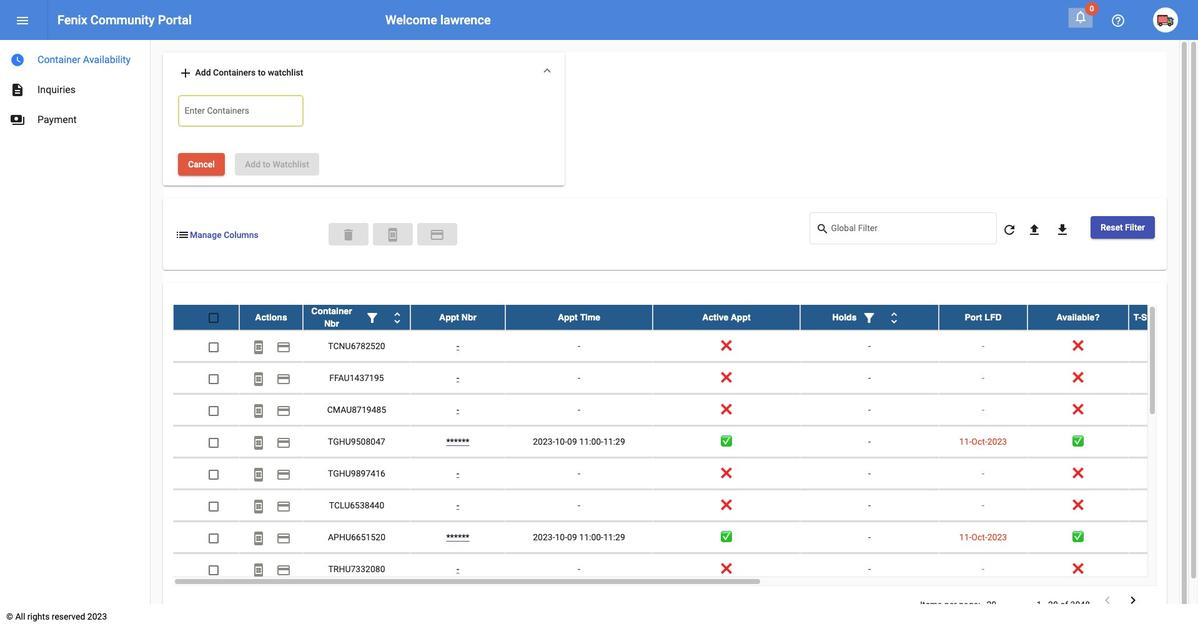 Task type: locate. For each thing, give the bounding box(es) containing it.
payment
[[430, 228, 445, 243], [276, 340, 291, 355], [276, 372, 291, 387], [276, 403, 291, 418], [276, 435, 291, 450], [276, 467, 291, 482], [276, 499, 291, 514], [276, 531, 291, 546], [276, 563, 291, 578]]

1 vertical spatial 2023
[[988, 533, 1007, 543]]

11- for tghu9508047
[[960, 437, 972, 447]]

refresh
[[1002, 222, 1017, 237]]

book_online for tclu6538440
[[251, 499, 266, 514]]

0 horizontal spatial appt
[[439, 313, 459, 323]]

payment button for aphu6651520
[[271, 525, 296, 550]]

- link for trhu7332080
[[457, 565, 459, 575]]

nbr inside column header
[[462, 313, 477, 323]]

book_online for tghu9508047
[[251, 435, 266, 450]]

1 vertical spatial oct-
[[972, 533, 988, 543]]

0 vertical spatial 11-oct-2023
[[960, 437, 1007, 447]]

no color image inside filter_alt popup button
[[365, 311, 380, 326]]

2 ****** link from the top
[[446, 533, 470, 543]]

- link for tcnu6782520
[[457, 341, 459, 351]]

1 2023- from the top
[[533, 437, 555, 447]]

11:29 for tghu9508047
[[604, 437, 625, 447]]

1 vertical spatial 10-
[[555, 533, 567, 543]]

no color image containing navigate_next
[[1126, 593, 1141, 608]]

3 - link from the top
[[457, 405, 459, 415]]

reset filter button
[[1091, 216, 1155, 239]]

8 cell from the top
[[1129, 554, 1199, 585]]

items
[[921, 600, 943, 610]]

- link for tghu9897416
[[457, 469, 459, 479]]

navigate_before
[[1100, 593, 1115, 608]]

no color image containing filter_alt
[[365, 311, 380, 326]]

1 appt from the left
[[439, 313, 459, 323]]

unfold_more left appt nbr
[[390, 311, 405, 326]]

filter_alt inside popup button
[[365, 311, 380, 326]]

oct- for tghu9508047
[[972, 437, 988, 447]]

1 09 from the top
[[567, 437, 577, 447]]

no color image inside the unfold_more "button"
[[887, 311, 902, 326]]

0 vertical spatial 11-
[[960, 437, 972, 447]]

1 horizontal spatial container
[[311, 306, 352, 316]]

no color image containing refresh
[[1002, 222, 1017, 237]]

2023
[[988, 437, 1007, 447], [988, 533, 1007, 543], [87, 612, 107, 622]]

cell
[[1129, 331, 1199, 362], [1129, 363, 1199, 394], [1129, 395, 1199, 426], [1129, 426, 1199, 458], [1129, 458, 1199, 490], [1129, 490, 1199, 521], [1129, 522, 1199, 553], [1129, 554, 1199, 585]]

no color image containing unfold_more
[[390, 311, 405, 326]]

items per page:
[[921, 600, 981, 610]]

1 11:29 from the top
[[604, 437, 625, 447]]

payment for tcnu6782520
[[276, 340, 291, 355]]

appt time column header
[[506, 305, 653, 330]]

fenix community portal
[[57, 12, 192, 27]]

2 column header from the left
[[801, 305, 939, 330]]

1 horizontal spatial filter_alt
[[862, 311, 877, 326]]

no color image
[[178, 66, 193, 81], [10, 82, 25, 97], [10, 112, 25, 127], [1002, 222, 1017, 237], [390, 311, 405, 326], [862, 311, 877, 326], [276, 372, 291, 387], [276, 403, 291, 418], [251, 467, 266, 482], [276, 499, 291, 514], [276, 531, 291, 546], [251, 563, 266, 578], [276, 563, 291, 578], [1126, 593, 1141, 608]]

******
[[446, 437, 470, 447], [446, 533, 470, 543]]

2 2023- from the top
[[533, 533, 555, 543]]

2 horizontal spatial appt
[[731, 313, 751, 323]]

1 vertical spatial ******
[[446, 533, 470, 543]]

0 vertical spatial 2023-10-09 11:00-11:29
[[533, 437, 625, 447]]

nbr for appt nbr
[[462, 313, 477, 323]]

appt
[[439, 313, 459, 323], [558, 313, 578, 323], [731, 313, 751, 323]]

0 vertical spatial add
[[195, 67, 211, 77]]

per
[[945, 600, 957, 610]]

2 ****** from the top
[[446, 533, 470, 543]]

unfold_more
[[390, 311, 405, 326], [887, 311, 902, 326]]

0 vertical spatial 11:00-
[[579, 437, 604, 447]]

5 cell from the top
[[1129, 458, 1199, 490]]

2023- for aphu6651520
[[533, 533, 555, 543]]

payment button
[[417, 223, 457, 245], [271, 334, 296, 359], [271, 366, 296, 391], [271, 398, 296, 423], [271, 430, 296, 455], [271, 461, 296, 486], [271, 493, 296, 518], [271, 525, 296, 550], [271, 557, 296, 582]]

1 unfold_more from the left
[[390, 311, 405, 326]]

0 vertical spatial 09
[[567, 437, 577, 447]]

payment for tghu9897416
[[276, 467, 291, 482]]

2023-10-09 11:00-11:29 for aphu6651520
[[533, 533, 625, 543]]

2 11:00- from the top
[[579, 533, 604, 543]]

11:29
[[604, 437, 625, 447], [604, 533, 625, 543]]

payment for tclu6538440
[[276, 499, 291, 514]]

cell for trhu7332080
[[1129, 554, 1199, 585]]

available?
[[1057, 313, 1100, 323]]

0 vertical spatial 10-
[[555, 437, 567, 447]]

1 vertical spatial add
[[245, 160, 261, 170]]

1 horizontal spatial column header
[[801, 305, 939, 330]]

None text field
[[185, 107, 297, 119]]

2 oct- from the top
[[972, 533, 988, 543]]

1 vertical spatial 11-
[[960, 533, 972, 543]]

0 horizontal spatial add
[[195, 67, 211, 77]]

payment for trhu7332080
[[276, 563, 291, 578]]

1 vertical spatial to
[[263, 160, 271, 170]]

09
[[567, 437, 577, 447], [567, 533, 577, 543]]

add left watchlist
[[245, 160, 261, 170]]

0 vertical spatial 11:29
[[604, 437, 625, 447]]

1 cell from the top
[[1129, 331, 1199, 362]]

appt nbr column header
[[411, 305, 506, 330]]

0 vertical spatial ****** link
[[446, 437, 470, 447]]

no color image containing unfold_more
[[887, 311, 902, 326]]

payment button for tcnu6782520
[[271, 334, 296, 359]]

no color image containing menu
[[15, 13, 30, 28]]

filter_alt up "tcnu6782520" at the left
[[365, 311, 380, 326]]

11-oct-2023
[[960, 437, 1007, 447], [960, 533, 1007, 543]]

description
[[10, 82, 25, 97]]

2 cell from the top
[[1129, 363, 1199, 394]]

0 vertical spatial container
[[37, 54, 81, 66]]

holds
[[833, 313, 857, 323]]

1 11- from the top
[[960, 437, 972, 447]]

book_online button
[[373, 223, 413, 245], [246, 334, 271, 359], [246, 366, 271, 391], [246, 398, 271, 423], [246, 430, 271, 455], [246, 461, 271, 486], [246, 493, 271, 518], [246, 525, 271, 550], [246, 557, 271, 582]]

cancel
[[188, 160, 215, 170]]

no color image containing file_upload
[[1027, 222, 1042, 237]]

book_online for tghu9897416
[[251, 467, 266, 482]]

actions
[[255, 313, 287, 323]]

2 11- from the top
[[960, 533, 972, 543]]

2 appt from the left
[[558, 313, 578, 323]]

1 unfold_more button from the left
[[385, 305, 410, 330]]

- cell
[[506, 331, 653, 362], [801, 331, 939, 362], [939, 331, 1028, 362], [506, 363, 653, 394], [801, 363, 939, 394], [939, 363, 1028, 394], [506, 395, 653, 426], [801, 395, 939, 426], [939, 395, 1028, 426], [801, 426, 939, 458], [506, 458, 653, 490], [801, 458, 939, 490], [939, 458, 1028, 490], [506, 490, 653, 521], [801, 490, 939, 521], [939, 490, 1028, 521], [801, 522, 939, 553], [506, 554, 653, 585], [801, 554, 939, 585]]

unfold_more button up "tcnu6782520" at the left
[[385, 305, 410, 330]]

1 2023-10-09 11:00-11:29 from the top
[[533, 437, 625, 447]]

❌
[[721, 341, 732, 351], [1073, 341, 1084, 351], [721, 373, 732, 383], [1073, 373, 1084, 383], [721, 405, 732, 415], [1073, 405, 1084, 415], [721, 469, 732, 479], [1073, 469, 1084, 479], [721, 501, 732, 511], [1073, 501, 1084, 511], [721, 565, 732, 575], [1073, 565, 1084, 575]]

column header
[[303, 305, 411, 330], [801, 305, 939, 330]]

filter_alt right holds
[[862, 311, 877, 326]]

1 horizontal spatial appt
[[558, 313, 578, 323]]

11-
[[960, 437, 972, 447], [960, 533, 972, 543]]

book_online
[[386, 228, 401, 243], [251, 340, 266, 355], [251, 372, 266, 387], [251, 403, 266, 418], [251, 435, 266, 450], [251, 467, 266, 482], [251, 499, 266, 514], [251, 531, 266, 546], [251, 563, 266, 578]]

container inside row
[[311, 306, 352, 316]]

2 - link from the top
[[457, 373, 459, 383]]

filter_alt button for holds
[[857, 305, 882, 330]]

grid
[[173, 305, 1199, 586]]

4 - link from the top
[[457, 469, 459, 479]]

filter_alt button
[[360, 305, 385, 330], [857, 305, 882, 330]]

1 horizontal spatial unfold_more button
[[882, 305, 907, 330]]

0 vertical spatial 2023
[[988, 437, 1007, 447]]

2 2023-10-09 11:00-11:29 from the top
[[533, 533, 625, 543]]

2 11:29 from the top
[[604, 533, 625, 543]]

to
[[258, 67, 266, 77], [263, 160, 271, 170]]

to inside add add containers to watchlist
[[258, 67, 266, 77]]

container for nbr
[[311, 306, 352, 316]]

active
[[703, 313, 729, 323]]

0 horizontal spatial filter_alt
[[365, 311, 380, 326]]

1 filter_alt from the left
[[365, 311, 380, 326]]

container up "tcnu6782520" at the left
[[311, 306, 352, 316]]

add
[[178, 66, 193, 81]]

filter_alt button for container nbr
[[360, 305, 385, 330]]

2023 for tghu9508047
[[988, 437, 1007, 447]]

2 unfold_more button from the left
[[882, 305, 907, 330]]

3 row from the top
[[173, 363, 1199, 395]]

t-state
[[1134, 313, 1163, 323]]

1 11-oct-2023 from the top
[[960, 437, 1007, 447]]

0 vertical spatial ******
[[446, 437, 470, 447]]

add
[[195, 67, 211, 77], [245, 160, 261, 170]]

help_outline button
[[1106, 7, 1131, 32]]

nbr
[[462, 313, 477, 323], [324, 319, 339, 329]]

container
[[37, 54, 81, 66], [311, 306, 352, 316]]

manage
[[190, 230, 222, 240]]

container up inquiries
[[37, 54, 81, 66]]

1 filter_alt button from the left
[[360, 305, 385, 330]]

1 vertical spatial 11:29
[[604, 533, 625, 543]]

1 horizontal spatial add
[[245, 160, 261, 170]]

1 vertical spatial 11-oct-2023
[[960, 533, 1007, 543]]

book_online button for tcnu6782520
[[246, 334, 271, 359]]

1 vertical spatial 09
[[567, 533, 577, 543]]

book_online button for aphu6651520
[[246, 525, 271, 550]]

menu button
[[10, 7, 35, 32]]

0 horizontal spatial unfold_more button
[[385, 305, 410, 330]]

book_online button for tghu9508047
[[246, 430, 271, 455]]

payment button for trhu7332080
[[271, 557, 296, 582]]

delete
[[341, 228, 356, 243]]

cell for cmau8719485
[[1129, 395, 1199, 426]]

2023-10-09 11:00-11:29
[[533, 437, 625, 447], [533, 533, 625, 543]]

2 unfold_more from the left
[[887, 311, 902, 326]]

containers
[[213, 67, 256, 77]]

0 vertical spatial 2023-
[[533, 437, 555, 447]]

no color image containing navigate_before
[[1100, 593, 1115, 608]]

1 row from the top
[[173, 305, 1199, 331]]

0 vertical spatial oct-
[[972, 437, 988, 447]]

add to watchlist button
[[235, 153, 319, 176]]

t-
[[1134, 313, 1142, 323]]

2 09 from the top
[[567, 533, 577, 543]]

no color image
[[1074, 9, 1089, 24], [15, 13, 30, 28], [1111, 13, 1126, 28], [10, 52, 25, 67], [816, 222, 831, 237], [1027, 222, 1042, 237], [1055, 222, 1070, 237], [175, 228, 190, 243], [386, 228, 401, 243], [430, 228, 445, 243], [365, 311, 380, 326], [887, 311, 902, 326], [251, 340, 266, 355], [276, 340, 291, 355], [251, 372, 266, 387], [251, 403, 266, 418], [251, 435, 266, 450], [276, 435, 291, 450], [276, 467, 291, 482], [251, 499, 266, 514], [251, 531, 266, 546], [1100, 593, 1115, 608]]

1 - link from the top
[[457, 341, 459, 351]]

payment for ffau1437195
[[276, 372, 291, 387]]

nbr for container nbr
[[324, 319, 339, 329]]

unfold_more button
[[385, 305, 410, 330], [882, 305, 907, 330]]

book_online for tcnu6782520
[[251, 340, 266, 355]]

unfold_more right holds filter_alt
[[887, 311, 902, 326]]

row
[[173, 305, 1199, 331], [173, 331, 1199, 363], [173, 363, 1199, 395], [173, 395, 1199, 426], [173, 426, 1199, 458], [173, 458, 1199, 490], [173, 490, 1199, 522], [173, 522, 1199, 554], [173, 554, 1199, 586]]

0 horizontal spatial column header
[[303, 305, 411, 330]]

nbr inside container nbr
[[324, 319, 339, 329]]

navigation
[[0, 40, 150, 135]]

1 11:00- from the top
[[579, 437, 604, 447]]

no color image containing help_outline
[[1111, 13, 1126, 28]]

unfold_more button for container nbr
[[385, 305, 410, 330]]

0 horizontal spatial unfold_more
[[390, 311, 405, 326]]

grid containing filter_alt
[[173, 305, 1199, 586]]

reset
[[1101, 223, 1123, 233]]

5 - link from the top
[[457, 501, 459, 511]]

all
[[15, 612, 25, 622]]

0 horizontal spatial nbr
[[324, 319, 339, 329]]

10- for tghu9508047
[[555, 437, 567, 447]]

tclu6538440
[[329, 501, 384, 511]]

appt for appt time
[[558, 313, 578, 323]]

2 11-oct-2023 from the top
[[960, 533, 1007, 543]]

unfold_more button for holds
[[882, 305, 907, 330]]

1 oct- from the top
[[972, 437, 988, 447]]

tcnu6782520
[[328, 341, 385, 351]]

2023-10-09 11:00-11:29 for tghu9508047
[[533, 437, 625, 447]]

1 vertical spatial container
[[311, 306, 352, 316]]

0 vertical spatial to
[[258, 67, 266, 77]]

1 vertical spatial ****** link
[[446, 533, 470, 543]]

book_online for aphu6651520
[[251, 531, 266, 546]]

no color image containing file_download
[[1055, 222, 1070, 237]]

menu
[[15, 13, 30, 28]]

7 cell from the top
[[1129, 522, 1199, 553]]

delete image
[[341, 228, 356, 243]]

1 vertical spatial 2023-
[[533, 533, 555, 543]]

1 horizontal spatial unfold_more
[[887, 311, 902, 326]]

4 cell from the top
[[1129, 426, 1199, 458]]

2 10- from the top
[[555, 533, 567, 543]]

7 row from the top
[[173, 490, 1199, 522]]

watch_later
[[10, 52, 25, 67]]

of
[[1061, 600, 1069, 610]]

book_online button for ffau1437195
[[246, 366, 271, 391]]

1 10- from the top
[[555, 437, 567, 447]]

filter_alt
[[365, 311, 380, 326], [862, 311, 877, 326]]

6 - link from the top
[[457, 565, 459, 575]]

2 filter_alt button from the left
[[857, 305, 882, 330]]

payment for tghu9508047
[[276, 435, 291, 450]]

payment for cmau8719485
[[276, 403, 291, 418]]

add right add
[[195, 67, 211, 77]]

1 horizontal spatial filter_alt button
[[857, 305, 882, 330]]

2023- for tghu9508047
[[533, 437, 555, 447]]

3 cell from the top
[[1129, 395, 1199, 426]]

2023-
[[533, 437, 555, 447], [533, 533, 555, 543]]

6 cell from the top
[[1129, 490, 1199, 521]]

1 vertical spatial 11:00-
[[579, 533, 604, 543]]

payment button for cmau8719485
[[271, 398, 296, 423]]

tghu9897416
[[328, 469, 385, 479]]

aphu6651520
[[328, 533, 386, 543]]

2 row from the top
[[173, 331, 1199, 363]]

****** link
[[446, 437, 470, 447], [446, 533, 470, 543]]

****** link for tghu9508047
[[446, 437, 470, 447]]

-
[[457, 341, 459, 351], [578, 341, 580, 351], [869, 341, 871, 351], [982, 341, 985, 351], [457, 373, 459, 383], [578, 373, 580, 383], [869, 373, 871, 383], [982, 373, 985, 383], [457, 405, 459, 415], [578, 405, 580, 415], [869, 405, 871, 415], [982, 405, 985, 415], [869, 437, 871, 447], [457, 469, 459, 479], [578, 469, 580, 479], [869, 469, 871, 479], [982, 469, 985, 479], [457, 501, 459, 511], [578, 501, 580, 511], [869, 501, 871, 511], [982, 501, 985, 511], [869, 533, 871, 543], [457, 565, 459, 575], [578, 565, 580, 575], [869, 565, 871, 575], [982, 565, 985, 575], [1044, 600, 1046, 610]]

unfold_more button right holds filter_alt
[[882, 305, 907, 330]]

cell for aphu6651520
[[1129, 522, 1199, 553]]

no color image inside navigate_before button
[[1100, 593, 1115, 608]]

1 vertical spatial 2023-10-09 11:00-11:29
[[533, 533, 625, 543]]

0 horizontal spatial filter_alt button
[[360, 305, 385, 330]]

1 horizontal spatial nbr
[[462, 313, 477, 323]]

0 horizontal spatial container
[[37, 54, 81, 66]]

1 ****** link from the top
[[446, 437, 470, 447]]

no color image containing notifications_none
[[1074, 9, 1089, 24]]

1 ****** from the top
[[446, 437, 470, 447]]

11:00-
[[579, 437, 604, 447], [579, 533, 604, 543]]



Task type: describe. For each thing, give the bounding box(es) containing it.
watchlist
[[273, 160, 309, 170]]

no color image containing filter_alt
[[862, 311, 877, 326]]

no color image inside menu button
[[15, 13, 30, 28]]

11-oct-2023 for tghu9508047
[[960, 437, 1007, 447]]

payment
[[37, 114, 77, 126]]

1 - 20 of 3048
[[1037, 600, 1090, 610]]

no color image inside refresh button
[[1002, 222, 1017, 237]]

file_download
[[1055, 222, 1070, 237]]

11:29 for aphu6651520
[[604, 533, 625, 543]]

6 row from the top
[[173, 458, 1199, 490]]

search
[[816, 222, 830, 235]]

- link for ffau1437195
[[457, 373, 459, 383]]

09 for tghu9508047
[[567, 437, 577, 447]]

****** link for aphu6651520
[[446, 533, 470, 543]]

Global Watchlist Filter field
[[831, 226, 991, 236]]

cell for tghu9897416
[[1129, 458, 1199, 490]]

© all rights reserved 2023
[[6, 612, 107, 622]]

payment button for ffau1437195
[[271, 366, 296, 391]]

4 row from the top
[[173, 395, 1199, 426]]

fenix
[[57, 12, 87, 27]]

page:
[[959, 600, 981, 610]]

no color image inside file_download button
[[1055, 222, 1070, 237]]

oct- for aphu6651520
[[972, 533, 988, 543]]

inquiries
[[37, 84, 76, 96]]

holds filter_alt
[[833, 311, 877, 326]]

reset filter
[[1101, 223, 1145, 233]]

help_outline
[[1111, 13, 1126, 28]]

no color image inside help_outline popup button
[[1111, 13, 1126, 28]]

payment button for tghu9897416
[[271, 461, 296, 486]]

reserved
[[52, 612, 85, 622]]

book_online for cmau8719485
[[251, 403, 266, 418]]

- link for tclu6538440
[[457, 501, 459, 511]]

no color image inside "notifications_none" popup button
[[1074, 9, 1089, 24]]

****** for aphu6651520
[[446, 533, 470, 543]]

cell for tghu9508047
[[1129, 426, 1199, 458]]

port lfd column header
[[939, 305, 1028, 330]]

lawrence
[[441, 12, 491, 27]]

cell for tclu6538440
[[1129, 490, 1199, 521]]

add inside add add containers to watchlist
[[195, 67, 211, 77]]

add add containers to watchlist
[[178, 66, 303, 81]]

1
[[1037, 600, 1042, 610]]

trhu7332080
[[328, 565, 385, 575]]

navigate_before button
[[1097, 593, 1119, 611]]

payment for aphu6651520
[[276, 531, 291, 546]]

****** for tghu9508047
[[446, 437, 470, 447]]

book_online button for tclu6538440
[[246, 493, 271, 518]]

cell for tcnu6782520
[[1129, 331, 1199, 362]]

active appt column header
[[653, 305, 801, 330]]

community
[[90, 12, 155, 27]]

payment button for tghu9508047
[[271, 430, 296, 455]]

portal
[[158, 12, 192, 27]]

watchlist
[[268, 67, 303, 77]]

navigate_next button
[[1122, 593, 1145, 611]]

unfold_more for holds
[[887, 311, 902, 326]]

9 row from the top
[[173, 554, 1199, 586]]

no color image containing add
[[178, 66, 193, 81]]

file_upload
[[1027, 222, 1042, 237]]

refresh button
[[997, 216, 1022, 241]]

book_online for ffau1437195
[[251, 372, 266, 387]]

- link for cmau8719485
[[457, 405, 459, 415]]

tghu9508047
[[328, 437, 385, 447]]

add to watchlist
[[245, 160, 309, 170]]

3048
[[1071, 600, 1090, 610]]

list
[[175, 228, 190, 243]]

file_upload button
[[1022, 216, 1047, 241]]

2 vertical spatial 2023
[[87, 612, 107, 622]]

no color image inside 'navigate_next' button
[[1126, 593, 1141, 608]]

port lfd
[[965, 313, 1002, 323]]

rights
[[27, 612, 50, 622]]

file_download button
[[1050, 216, 1075, 241]]

row containing filter_alt
[[173, 305, 1199, 331]]

20
[[1049, 600, 1058, 610]]

3 appt from the left
[[731, 313, 751, 323]]

to inside button
[[263, 160, 271, 170]]

delete button
[[329, 223, 369, 245]]

add inside add to watchlist button
[[245, 160, 261, 170]]

appt for appt nbr
[[439, 313, 459, 323]]

cmau8719485
[[327, 405, 386, 415]]

filter
[[1125, 223, 1145, 233]]

8 row from the top
[[173, 522, 1199, 554]]

book_online button for tghu9897416
[[246, 461, 271, 486]]

no color image containing list
[[175, 228, 190, 243]]

navigation containing watch_later
[[0, 40, 150, 135]]

unfold_more for container nbr
[[390, 311, 405, 326]]

09 for aphu6651520
[[567, 533, 577, 543]]

welcome lawrence
[[385, 12, 491, 27]]

welcome
[[385, 12, 437, 27]]

columns
[[224, 230, 259, 240]]

active appt
[[703, 313, 751, 323]]

©
[[6, 612, 13, 622]]

navigate_next
[[1126, 593, 1141, 608]]

t-state column header
[[1129, 305, 1199, 330]]

actions column header
[[239, 305, 303, 330]]

11- for aphu6651520
[[960, 533, 972, 543]]

list manage columns
[[175, 228, 259, 243]]

appt time
[[558, 313, 601, 323]]

cancel button
[[178, 153, 225, 176]]

5 row from the top
[[173, 426, 1199, 458]]

availability
[[83, 54, 131, 66]]

2 filter_alt from the left
[[862, 311, 877, 326]]

no color image containing description
[[10, 82, 25, 97]]

no color image containing watch_later
[[10, 52, 25, 67]]

cell for ffau1437195
[[1129, 363, 1199, 394]]

11:00- for tghu9508047
[[579, 437, 604, 447]]

2023 for aphu6651520
[[988, 533, 1007, 543]]

time
[[580, 313, 601, 323]]

container nbr
[[311, 306, 352, 329]]

available? column header
[[1028, 305, 1129, 330]]

book_online for trhu7332080
[[251, 563, 266, 578]]

payments
[[10, 112, 25, 127]]

container for availability
[[37, 54, 81, 66]]

notifications_none button
[[1069, 7, 1094, 28]]

no color image containing search
[[816, 222, 831, 237]]

payment button for tclu6538440
[[271, 493, 296, 518]]

ffau1437195
[[329, 373, 384, 383]]

no color image inside file_upload button
[[1027, 222, 1042, 237]]

11:00- for aphu6651520
[[579, 533, 604, 543]]

11-oct-2023 for aphu6651520
[[960, 533, 1007, 543]]

lfd
[[985, 313, 1002, 323]]

state
[[1142, 313, 1163, 323]]

10- for aphu6651520
[[555, 533, 567, 543]]

book_online button for cmau8719485
[[246, 398, 271, 423]]

appt nbr
[[439, 313, 477, 323]]

no color image containing payments
[[10, 112, 25, 127]]

notifications_none
[[1074, 9, 1089, 24]]

port
[[965, 313, 983, 323]]

container availability
[[37, 54, 131, 66]]

book_online button for trhu7332080
[[246, 557, 271, 582]]

1 column header from the left
[[303, 305, 411, 330]]



Task type: vqa. For each thing, say whether or not it's contained in the screenshot.
book_online related to TRHU7332080
yes



